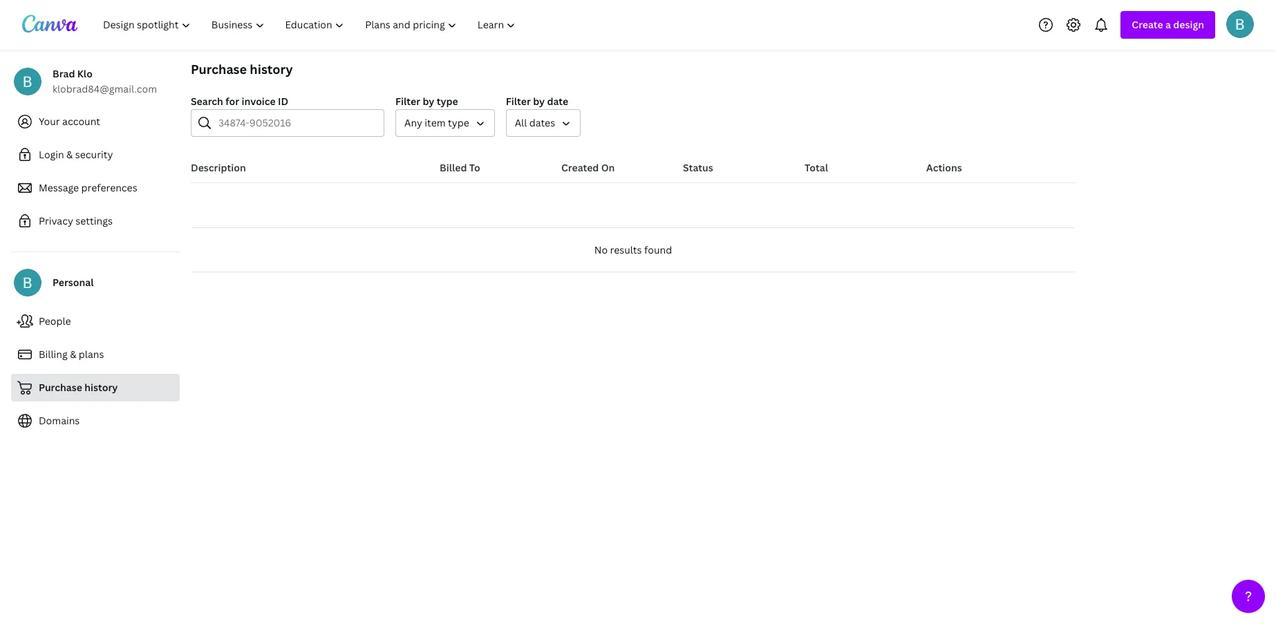 Task type: vqa. For each thing, say whether or not it's contained in the screenshot.
case
no



Task type: locate. For each thing, give the bounding box(es) containing it.
1 vertical spatial &
[[70, 348, 76, 361]]

0 vertical spatial purchase
[[191, 61, 247, 77]]

top level navigation element
[[94, 11, 528, 39]]

type for any item type
[[448, 116, 470, 129]]

on
[[602, 161, 615, 174]]

your account link
[[11, 108, 180, 136]]

total
[[805, 161, 829, 174]]

login & security link
[[11, 141, 180, 169]]

privacy settings link
[[11, 208, 180, 235]]

filter up all
[[506, 95, 531, 108]]

1 vertical spatial purchase history
[[39, 381, 118, 394]]

type
[[437, 95, 458, 108], [448, 116, 470, 129]]

type right item
[[448, 116, 470, 129]]

purchase history link
[[11, 374, 180, 402]]

klobrad84@gmail.com
[[53, 82, 157, 95]]

brad
[[53, 67, 75, 80]]

1 horizontal spatial history
[[250, 61, 293, 77]]

message preferences
[[39, 181, 137, 194]]

description
[[191, 161, 246, 174]]

type inside button
[[448, 116, 470, 129]]

any
[[405, 116, 423, 129]]

purchase up domains
[[39, 381, 82, 394]]

item
[[425, 116, 446, 129]]

0 horizontal spatial purchase history
[[39, 381, 118, 394]]

purchase
[[191, 61, 247, 77], [39, 381, 82, 394]]

filter for filter by type
[[396, 95, 421, 108]]

filter by date
[[506, 95, 569, 108]]

brad klo image
[[1227, 10, 1255, 38]]

purchase history down billing & plans
[[39, 381, 118, 394]]

search for invoice id
[[191, 95, 289, 108]]

purchase inside purchase history link
[[39, 381, 82, 394]]

& right login
[[66, 148, 73, 161]]

by
[[423, 95, 435, 108], [533, 95, 545, 108]]

2 by from the left
[[533, 95, 545, 108]]

history
[[250, 61, 293, 77], [85, 381, 118, 394]]

domains link
[[11, 407, 180, 435]]

by left date
[[533, 95, 545, 108]]

found
[[645, 243, 672, 257]]

invoice
[[242, 95, 276, 108]]

people
[[39, 315, 71, 328]]

& for billing
[[70, 348, 76, 361]]

actions
[[927, 161, 963, 174]]

history down billing & plans link
[[85, 381, 118, 394]]

& left plans
[[70, 348, 76, 361]]

2 filter from the left
[[506, 95, 531, 108]]

type up any item type button
[[437, 95, 458, 108]]

0 horizontal spatial history
[[85, 381, 118, 394]]

purchase up search
[[191, 61, 247, 77]]

&
[[66, 148, 73, 161], [70, 348, 76, 361]]

people link
[[11, 308, 180, 335]]

purchase history up search for invoice id
[[191, 61, 293, 77]]

login & security
[[39, 148, 113, 161]]

1 filter from the left
[[396, 95, 421, 108]]

purchase history
[[191, 61, 293, 77], [39, 381, 118, 394]]

billing & plans
[[39, 348, 104, 361]]

filter
[[396, 95, 421, 108], [506, 95, 531, 108]]

filter up any
[[396, 95, 421, 108]]

1 vertical spatial history
[[85, 381, 118, 394]]

1 horizontal spatial purchase
[[191, 61, 247, 77]]

Any item type button
[[396, 109, 495, 137]]

1 horizontal spatial purchase history
[[191, 61, 293, 77]]

0 horizontal spatial filter
[[396, 95, 421, 108]]

0 vertical spatial &
[[66, 148, 73, 161]]

all dates
[[515, 116, 556, 129]]

by for date
[[533, 95, 545, 108]]

klo
[[77, 67, 93, 80]]

0 horizontal spatial by
[[423, 95, 435, 108]]

billing
[[39, 348, 68, 361]]

1 horizontal spatial filter
[[506, 95, 531, 108]]

0 horizontal spatial purchase
[[39, 381, 82, 394]]

1 horizontal spatial by
[[533, 95, 545, 108]]

billing & plans link
[[11, 341, 180, 369]]

by up item
[[423, 95, 435, 108]]

billed
[[440, 161, 467, 174]]

history up id
[[250, 61, 293, 77]]

0 vertical spatial type
[[437, 95, 458, 108]]

0 vertical spatial purchase history
[[191, 61, 293, 77]]

Search for invoice ID text field
[[219, 110, 376, 136]]

1 vertical spatial purchase
[[39, 381, 82, 394]]

a
[[1166, 18, 1172, 31]]

1 vertical spatial type
[[448, 116, 470, 129]]

1 by from the left
[[423, 95, 435, 108]]



Task type: describe. For each thing, give the bounding box(es) containing it.
privacy settings
[[39, 214, 113, 228]]

privacy
[[39, 214, 73, 228]]

your
[[39, 115, 60, 128]]

message
[[39, 181, 79, 194]]

filter by type
[[396, 95, 458, 108]]

create a design button
[[1122, 11, 1216, 39]]

domains
[[39, 414, 80, 427]]

history inside purchase history link
[[85, 381, 118, 394]]

create a design
[[1133, 18, 1205, 31]]

filter for filter by date
[[506, 95, 531, 108]]

billed to
[[440, 161, 481, 174]]

any item type
[[405, 116, 470, 129]]

brad klo klobrad84@gmail.com
[[53, 67, 157, 95]]

personal
[[53, 276, 94, 289]]

plans
[[79, 348, 104, 361]]

message preferences link
[[11, 174, 180, 202]]

type for filter by type
[[437, 95, 458, 108]]

no
[[595, 243, 608, 257]]

dates
[[530, 116, 556, 129]]

created on
[[562, 161, 615, 174]]

All dates button
[[506, 109, 581, 137]]

status
[[683, 161, 714, 174]]

date
[[547, 95, 569, 108]]

create
[[1133, 18, 1164, 31]]

& for login
[[66, 148, 73, 161]]

by for type
[[423, 95, 435, 108]]

account
[[62, 115, 100, 128]]

for
[[226, 95, 239, 108]]

settings
[[76, 214, 113, 228]]

created
[[562, 161, 599, 174]]

security
[[75, 148, 113, 161]]

no results found
[[595, 243, 672, 257]]

all
[[515, 116, 527, 129]]

to
[[470, 161, 481, 174]]

search
[[191, 95, 223, 108]]

design
[[1174, 18, 1205, 31]]

login
[[39, 148, 64, 161]]

preferences
[[81, 181, 137, 194]]

your account
[[39, 115, 100, 128]]

results
[[610, 243, 642, 257]]

0 vertical spatial history
[[250, 61, 293, 77]]

id
[[278, 95, 289, 108]]



